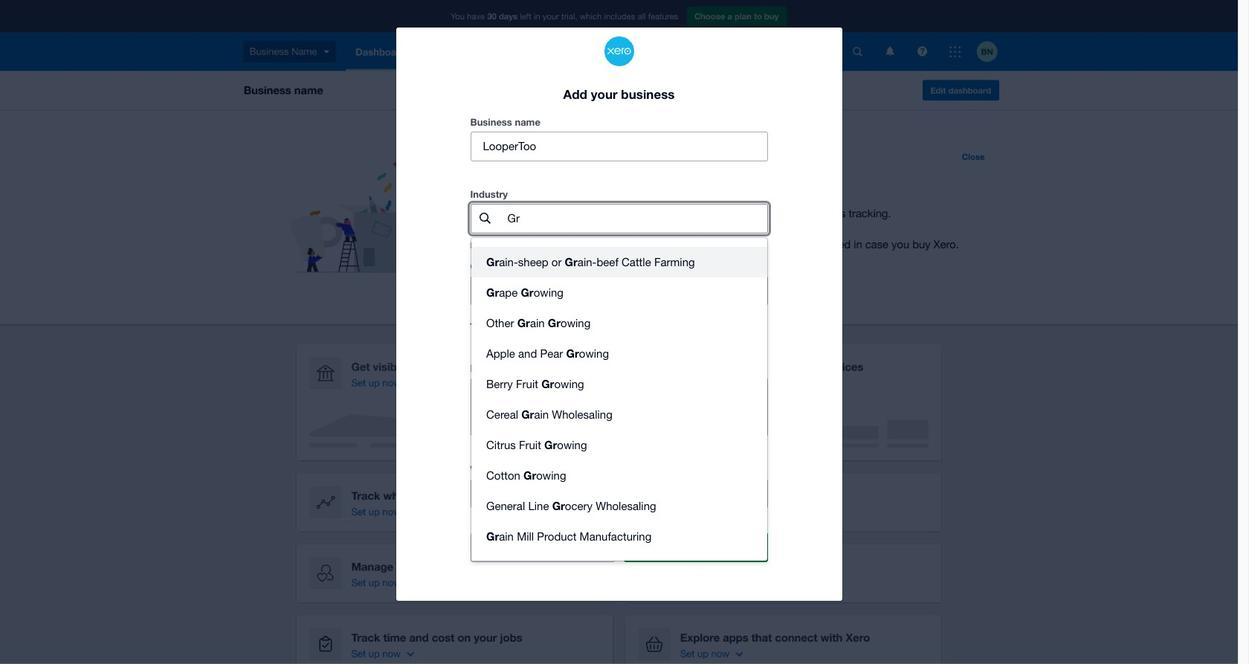 Task type: vqa. For each thing, say whether or not it's contained in the screenshot.
Citrus Fruit Gr owing
yes



Task type: locate. For each thing, give the bounding box(es) containing it.
0 horizontal spatial ain-
[[499, 256, 518, 268]]

ain up apple and pear gr owing
[[530, 317, 545, 329]]

fruit down do you have employees?
[[516, 378, 538, 390]]

you inside if you can't find your industry, select it from this list
[[477, 241, 491, 250]]

1 ain- from the left
[[499, 256, 518, 268]]

your right find at the left top
[[529, 241, 545, 250]]

owing down eastern
[[579, 347, 609, 360]]

1 vertical spatial ain
[[534, 408, 549, 421]]

you right "are"
[[535, 463, 551, 475]]

your right run
[[655, 463, 676, 475]]

ain inside cereal gr ain wholesaling
[[534, 408, 549, 421]]

you
[[477, 241, 491, 250], [486, 362, 503, 374], [535, 463, 551, 475]]

owing inside other gr ain gr owing
[[561, 317, 591, 329]]

fruit inside "berry fruit gr owing"
[[516, 378, 538, 390]]

2 vertical spatial ain
[[499, 530, 514, 543]]

group
[[472, 238, 768, 561]]

ain inside other gr ain gr owing
[[530, 317, 545, 329]]

general
[[486, 500, 525, 512]]

Industry field
[[506, 204, 767, 233]]

buy now button
[[470, 532, 615, 562]]

gr down can't
[[486, 255, 499, 268]]

you down apple
[[486, 362, 503, 374]]

country
[[470, 260, 507, 272]]

eastern
[[562, 322, 590, 331]]

tool
[[497, 463, 515, 475]]

it
[[609, 239, 614, 251]]

ain
[[530, 317, 545, 329], [534, 408, 549, 421], [499, 530, 514, 543]]

list
[[658, 239, 670, 251]]

time
[[470, 321, 490, 331], [592, 322, 610, 331]]

yes
[[499, 386, 516, 399]]

ain left 'mill'
[[499, 530, 514, 543]]

fruit down the it's
[[519, 439, 541, 451]]

gr left eastern
[[548, 316, 561, 329]]

ocery
[[565, 500, 593, 512]]

gr ain mill product manufacturing
[[486, 529, 652, 543]]

mill
[[517, 530, 534, 543]]

gr
[[486, 255, 499, 268], [565, 255, 578, 268], [486, 286, 499, 299], [521, 286, 534, 299], [517, 316, 530, 329], [548, 316, 561, 329], [566, 346, 579, 360], [542, 377, 554, 390], [522, 407, 534, 421], [544, 438, 557, 451], [524, 468, 536, 482], [552, 499, 565, 512], [486, 529, 499, 543]]

group containing gr
[[472, 238, 768, 561]]

1 horizontal spatial time
[[592, 322, 610, 331]]

gr right pear in the left bottom of the page
[[566, 346, 579, 360]]

owing down or
[[534, 286, 564, 299]]

what tool are you currently using to run your business?
[[470, 463, 725, 475]]

owing up the currently
[[557, 439, 587, 451]]

do you have employees?
[[470, 362, 585, 374]]

1 vertical spatial wholesaling
[[596, 500, 656, 512]]

ape
[[499, 286, 518, 299]]

gr right zone:
[[517, 316, 530, 329]]

gr down employees?
[[542, 377, 554, 390]]

product
[[537, 530, 577, 543]]

add
[[563, 86, 588, 102]]

cereal gr ain wholesaling
[[486, 407, 613, 421]]

berry fruit gr owing
[[486, 377, 584, 390]]

line
[[528, 500, 549, 512]]

employees?
[[530, 362, 585, 374]]

2 ain- from the left
[[578, 256, 597, 268]]

now
[[543, 541, 565, 554]]

time inside time zone: (utc-05:00) eastern time (us & canada)
[[592, 322, 610, 331]]

list box
[[472, 238, 768, 561]]

find
[[513, 241, 527, 250]]

wholesaling inside general line gr ocery wholesaling
[[596, 500, 656, 512]]

owing right 05:00)
[[561, 317, 591, 329]]

gr ain-sheep or gr ain-beef cattle farming
[[486, 255, 695, 268]]

fruit inside citrus fruit gr owing
[[519, 439, 541, 451]]

your right add
[[591, 86, 618, 102]]

time zone: (utc-05:00) eastern time (us & canada)
[[470, 321, 666, 331]]

you right if
[[477, 241, 491, 250]]

this
[[640, 239, 655, 251]]

do
[[470, 362, 483, 374]]

gr down just at bottom left
[[544, 438, 557, 451]]

1 vertical spatial fruit
[[519, 439, 541, 451]]

1 vertical spatial your
[[529, 241, 545, 250]]

wholesaling
[[552, 408, 613, 421], [596, 500, 656, 512]]

(us
[[612, 322, 626, 331]]

apple
[[486, 347, 515, 360]]

1 horizontal spatial ain-
[[578, 256, 597, 268]]

ain for gr
[[530, 317, 545, 329]]

gr ape gr owing
[[486, 286, 564, 299]]

Business name field
[[471, 132, 767, 161]]

fruit
[[516, 378, 538, 390], [519, 439, 541, 451]]

0 vertical spatial ain
[[530, 317, 545, 329]]

2 horizontal spatial your
[[655, 463, 676, 475]]

2 vertical spatial you
[[535, 463, 551, 475]]

owing down employees?
[[554, 378, 584, 390]]

ain- down can't
[[499, 256, 518, 268]]

time left (us
[[592, 322, 610, 331]]

2 vertical spatial your
[[655, 463, 676, 475]]

just
[[537, 415, 555, 428]]

gr left 'mill'
[[486, 529, 499, 543]]

cotton
[[486, 469, 520, 482]]

apple and pear gr owing
[[486, 346, 609, 360]]

gr down country
[[486, 286, 499, 299]]

citrus
[[486, 439, 516, 451]]

business
[[621, 86, 675, 102]]

zone:
[[492, 321, 513, 331]]

gr right the tool
[[524, 468, 536, 482]]

0 vertical spatial you
[[477, 241, 491, 250]]

citrus fruit gr owing
[[486, 438, 587, 451]]

owing
[[534, 286, 564, 299], [561, 317, 591, 329], [579, 347, 609, 360], [554, 378, 584, 390], [557, 439, 587, 451], [536, 469, 566, 482]]

to
[[625, 463, 635, 475]]

general line gr ocery wholesaling
[[486, 499, 656, 512]]

ain- down select
[[578, 256, 597, 268]]

ain-
[[499, 256, 518, 268], [578, 256, 597, 268]]

(utc-
[[515, 322, 537, 331]]

1 vertical spatial you
[[486, 362, 503, 374]]

gr right or
[[565, 255, 578, 268]]

owing right "are"
[[536, 469, 566, 482]]

time left zone:
[[470, 321, 490, 331]]

ain right the it's
[[534, 408, 549, 421]]

search icon image
[[480, 213, 491, 224]]

0 vertical spatial wholesaling
[[552, 408, 613, 421]]

have
[[506, 362, 527, 374]]

0 horizontal spatial your
[[529, 241, 545, 250]]

0 vertical spatial fruit
[[516, 378, 538, 390]]

0 vertical spatial your
[[591, 86, 618, 102]]

your
[[591, 86, 618, 102], [529, 241, 545, 250], [655, 463, 676, 475]]

other
[[486, 317, 514, 329]]

me
[[558, 415, 573, 428]]



Task type: describe. For each thing, give the bounding box(es) containing it.
owing inside gr ape gr owing
[[534, 286, 564, 299]]

industry,
[[547, 241, 578, 250]]

no, it's just me
[[499, 415, 573, 428]]

xero image
[[604, 37, 634, 66]]

gr right line
[[552, 499, 565, 512]]

run
[[637, 463, 653, 475]]

from
[[617, 239, 637, 251]]

manufacturing
[[580, 530, 652, 543]]

cotton gr owing
[[486, 468, 566, 482]]

farming
[[654, 256, 695, 268]]

or
[[552, 256, 562, 268]]

owing inside apple and pear gr owing
[[579, 347, 609, 360]]

owing inside citrus fruit gr owing
[[557, 439, 587, 451]]

0 horizontal spatial time
[[470, 321, 490, 331]]

&
[[628, 322, 633, 331]]

no,
[[499, 415, 516, 428]]

industry
[[470, 188, 508, 200]]

your inside if you can't find your industry, select it from this list
[[529, 241, 545, 250]]

05:00)
[[537, 322, 560, 331]]

if
[[470, 241, 475, 250]]

cattle
[[622, 256, 651, 268]]

business
[[470, 116, 512, 128]]

can't
[[493, 241, 511, 250]]

owing inside "berry fruit gr owing"
[[554, 378, 584, 390]]

sheep
[[518, 256, 549, 268]]

what
[[470, 463, 494, 475]]

ain inside 'gr ain mill product manufacturing'
[[499, 530, 514, 543]]

beef
[[597, 256, 619, 268]]

using
[[598, 463, 623, 475]]

are
[[517, 463, 532, 475]]

berry
[[486, 378, 513, 390]]

gr left just at bottom left
[[522, 407, 534, 421]]

pear
[[540, 347, 563, 360]]

1 horizontal spatial your
[[591, 86, 618, 102]]

gr right ape
[[521, 286, 534, 299]]

fruit for citrus fruit gr owing
[[519, 439, 541, 451]]

cereal
[[486, 408, 518, 421]]

name
[[515, 116, 541, 128]]

you for can't
[[477, 241, 491, 250]]

select it from this list button
[[581, 239, 670, 251]]

select
[[581, 239, 606, 251]]

if you can't find your industry, select it from this list
[[470, 239, 670, 251]]

add your business
[[563, 86, 675, 102]]

canada)
[[635, 322, 666, 331]]

other gr ain gr owing
[[486, 316, 591, 329]]

it's
[[519, 415, 534, 428]]

business?
[[678, 463, 725, 475]]

currently
[[554, 463, 595, 475]]

ain for wholesaling
[[534, 408, 549, 421]]

business name
[[470, 116, 541, 128]]

buy now
[[520, 541, 565, 554]]

buy
[[520, 541, 540, 554]]

wholesaling inside cereal gr ain wholesaling
[[552, 408, 613, 421]]

list box containing gr
[[472, 238, 768, 561]]

you for have
[[486, 362, 503, 374]]

fruit for berry fruit gr owing
[[516, 378, 538, 390]]

owing inside cotton gr owing
[[536, 469, 566, 482]]

and
[[518, 347, 537, 360]]

do you have employees? group
[[470, 378, 768, 436]]



